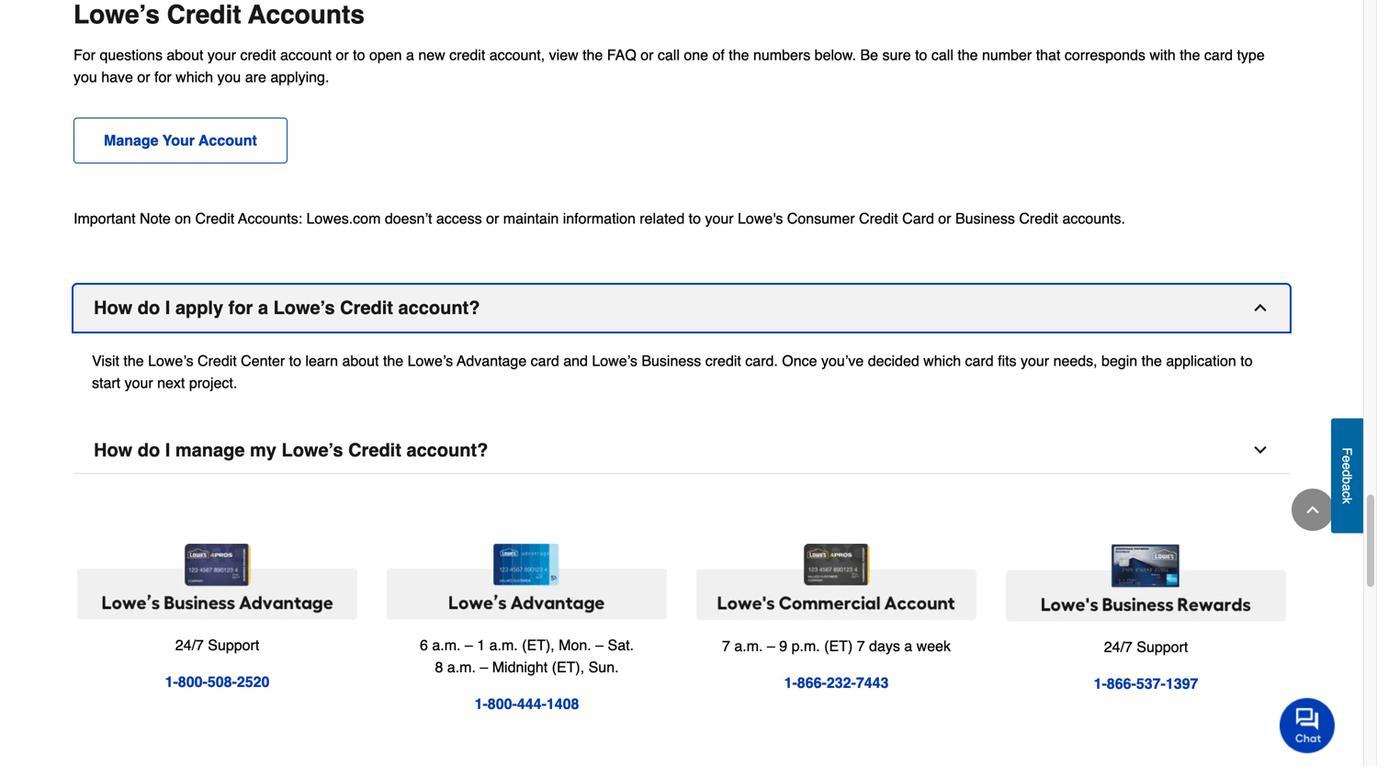 Task type: describe. For each thing, give the bounding box(es) containing it.
sun.
[[589, 659, 619, 676]]

508-
[[207, 673, 237, 690]]

do for manage
[[138, 440, 160, 461]]

how for how do i manage my lowe's credit account?
[[94, 440, 133, 461]]

2 e from the top
[[1340, 463, 1355, 470]]

– left 1
[[465, 637, 473, 654]]

for
[[74, 46, 96, 63]]

lowes.com
[[306, 210, 381, 227]]

project.
[[189, 374, 237, 391]]

– down 1
[[480, 659, 488, 676]]

444-
[[517, 695, 547, 712]]

number
[[982, 46, 1032, 63]]

are
[[245, 68, 266, 85]]

once
[[782, 352, 817, 369]]

for questions about your credit account or to open a new credit account, view the faq or call one of the numbers below. be sure to call the number that corresponds with the card type you have or for which  you are applying.
[[74, 46, 1265, 85]]

applying.
[[270, 68, 329, 85]]

f e e d b a c k button
[[1331, 418, 1364, 533]]

application
[[1166, 352, 1237, 369]]

below.
[[815, 46, 856, 63]]

needs,
[[1053, 352, 1098, 369]]

24/7 for 800-
[[175, 637, 204, 654]]

lowe's
[[738, 210, 783, 227]]

the right visit
[[123, 352, 144, 369]]

credit inside button
[[340, 297, 393, 318]]

your left next
[[125, 374, 153, 391]]

you've
[[821, 352, 864, 369]]

1 call from the left
[[658, 46, 680, 63]]

begin
[[1102, 352, 1138, 369]]

sure
[[883, 46, 911, 63]]

midnight
[[492, 659, 548, 676]]

lowe's commercial account credit card. image
[[696, 544, 977, 621]]

important
[[74, 210, 136, 227]]

account? inside "button"
[[407, 440, 488, 461]]

account
[[280, 46, 332, 63]]

of
[[713, 46, 725, 63]]

which inside "visit the lowe's credit center to learn about the lowe's advantage card and lowe's business credit card. once you've decided which card fits your needs, begin the application to start your next project."
[[924, 352, 961, 369]]

credit inside "visit the lowe's credit center to learn about the lowe's advantage card and lowe's business credit card. once you've decided which card fits your needs, begin the application to start your next project."
[[705, 352, 741, 369]]

2 you from the left
[[217, 68, 241, 85]]

0 vertical spatial (et),
[[522, 637, 555, 654]]

accounts.
[[1063, 210, 1125, 227]]

how do i manage my lowe's credit account? button
[[74, 427, 1290, 474]]

the left number
[[958, 46, 978, 63]]

the right of
[[729, 46, 749, 63]]

lowe's credit accounts
[[74, 0, 365, 29]]

1 vertical spatial (et),
[[552, 659, 585, 676]]

support for 2520
[[208, 637, 259, 654]]

open
[[369, 46, 402, 63]]

232-
[[827, 675, 856, 692]]

your right fits
[[1021, 352, 1049, 369]]

c
[[1340, 491, 1355, 498]]

manage your account
[[104, 132, 257, 149]]

7443
[[856, 675, 889, 692]]

to right sure
[[915, 46, 927, 63]]

one
[[684, 46, 708, 63]]

chevron up image inside 'scroll to top' element
[[1304, 501, 1322, 519]]

new
[[418, 46, 445, 63]]

6 a.m. – 1 a.m. (et), mon. – sat. 8 a.m. – midnight (et), sun.
[[420, 637, 634, 676]]

the right view
[[583, 46, 603, 63]]

a up center
[[258, 297, 268, 318]]

p.m.
[[792, 638, 820, 655]]

mon.
[[559, 637, 591, 654]]

1 horizontal spatial credit
[[449, 46, 485, 63]]

1-866-537-1397 link
[[1094, 675, 1199, 692]]

to right application
[[1241, 352, 1253, 369]]

1 you from the left
[[74, 68, 97, 85]]

24/7 support for 537-
[[1104, 639, 1188, 656]]

center
[[241, 352, 285, 369]]

a.m. right 6
[[432, 637, 461, 654]]

k
[[1340, 498, 1355, 504]]

note
[[140, 210, 171, 227]]

lowe's up questions
[[74, 0, 160, 29]]

1- for 1-800-508-2520
[[165, 673, 178, 690]]

consumer
[[787, 210, 855, 227]]

card
[[902, 210, 934, 227]]

maintain
[[503, 210, 559, 227]]

days
[[869, 638, 900, 655]]

account
[[199, 132, 257, 149]]

lowe's left advantage
[[408, 352, 453, 369]]

lowe's up next
[[148, 352, 194, 369]]

next
[[157, 374, 185, 391]]

866- for 537-
[[1107, 675, 1136, 692]]

lowe's inside button
[[273, 297, 335, 318]]

questions
[[100, 46, 163, 63]]

card.
[[745, 352, 778, 369]]

numbers
[[753, 46, 811, 63]]

i for apply
[[165, 297, 170, 318]]

be
[[860, 46, 878, 63]]

accounts:
[[238, 210, 302, 227]]

to left open
[[353, 46, 365, 63]]

1 e from the top
[[1340, 455, 1355, 463]]

visit the lowe's credit center to learn about the lowe's advantage card and lowe's business credit card. once you've decided which card fits your needs, begin the application to start your next project.
[[92, 352, 1253, 391]]

the right with
[[1180, 46, 1200, 63]]

d
[[1340, 470, 1355, 477]]

the right begin
[[1142, 352, 1162, 369]]

i for manage
[[165, 440, 170, 461]]

a up the 'k'
[[1340, 484, 1355, 491]]

1-800-508-2520 link
[[165, 673, 270, 690]]

my
[[250, 440, 277, 461]]

account? inside button
[[398, 297, 480, 318]]

advantage
[[457, 352, 527, 369]]

access
[[436, 210, 482, 227]]

1408
[[547, 695, 579, 712]]

your left lowe's
[[705, 210, 734, 227]]

support for 1397
[[1137, 639, 1188, 656]]

a.m. left 9
[[734, 638, 763, 655]]

1-800-444-1408
[[475, 695, 579, 712]]

f e e d b a c k
[[1340, 448, 1355, 504]]



Task type: vqa. For each thing, say whether or not it's contained in the screenshot.
"B"
yes



Task type: locate. For each thing, give the bounding box(es) containing it.
0 horizontal spatial 866-
[[797, 675, 827, 692]]

do left manage at the left bottom
[[138, 440, 160, 461]]

learn
[[305, 352, 338, 369]]

support up 508- on the left of the page
[[208, 637, 259, 654]]

accounts
[[248, 0, 365, 29]]

have
[[101, 68, 133, 85]]

card left type
[[1205, 46, 1233, 63]]

1 vertical spatial how
[[94, 440, 133, 461]]

24/7
[[175, 637, 204, 654], [1104, 639, 1133, 656]]

0 vertical spatial do
[[138, 297, 160, 318]]

do inside "button"
[[138, 440, 160, 461]]

for right apply at the top of the page
[[228, 297, 253, 318]]

2 horizontal spatial card
[[1205, 46, 1233, 63]]

about down 'lowe's credit accounts'
[[167, 46, 203, 63]]

1 horizontal spatial support
[[1137, 639, 1188, 656]]

manage
[[175, 440, 245, 461]]

about
[[167, 46, 203, 63], [342, 352, 379, 369]]

0 vertical spatial which
[[176, 68, 213, 85]]

about inside for questions about your credit account or to open a new credit account, view the faq or call one of the numbers below. be sure to call the number that corresponds with the card type you have or for which  you are applying.
[[167, 46, 203, 63]]

24/7 up 1-800-508-2520 link
[[175, 637, 204, 654]]

lowe's right and
[[592, 352, 638, 369]]

do left apply at the top of the page
[[138, 297, 160, 318]]

(et), up midnight
[[522, 637, 555, 654]]

0 horizontal spatial support
[[208, 637, 259, 654]]

chevron down image
[[1251, 441, 1270, 459]]

1 horizontal spatial 7
[[857, 638, 865, 655]]

a.m. right 8
[[447, 659, 476, 676]]

card left fits
[[965, 352, 994, 369]]

business right card
[[956, 210, 1015, 227]]

1 i from the top
[[165, 297, 170, 318]]

866- for 232-
[[797, 675, 827, 692]]

1-866-232-7443 link
[[784, 675, 889, 692]]

or right account
[[336, 46, 349, 63]]

a.m.
[[432, 637, 461, 654], [489, 637, 518, 654], [734, 638, 763, 655], [447, 659, 476, 676]]

support
[[208, 637, 259, 654], [1137, 639, 1188, 656]]

1 horizontal spatial 24/7
[[1104, 639, 1133, 656]]

24/7 for 866-
[[1104, 639, 1133, 656]]

0 vertical spatial about
[[167, 46, 203, 63]]

sat.
[[608, 637, 634, 654]]

b
[[1340, 477, 1355, 484]]

7 left 9
[[722, 638, 730, 655]]

0 vertical spatial 800-
[[178, 673, 207, 690]]

– left sat. at the left of the page
[[596, 637, 604, 654]]

1 horizontal spatial about
[[342, 352, 379, 369]]

0 vertical spatial chevron up image
[[1251, 299, 1270, 317]]

(et)
[[824, 638, 853, 655]]

which left the are
[[176, 68, 213, 85]]

which right the decided
[[924, 352, 961, 369]]

lowe's up learn
[[273, 297, 335, 318]]

how inside how do i apply for a lowe's credit account? button
[[94, 297, 133, 318]]

800-
[[178, 673, 207, 690], [488, 695, 517, 712]]

1- left 508- on the left of the page
[[165, 673, 178, 690]]

account,
[[489, 46, 545, 63]]

1 vertical spatial do
[[138, 440, 160, 461]]

0 horizontal spatial for
[[154, 68, 172, 85]]

800- for 508-
[[178, 673, 207, 690]]

corresponds
[[1065, 46, 1146, 63]]

credit up the are
[[240, 46, 276, 63]]

i inside "button"
[[165, 440, 170, 461]]

0 horizontal spatial card
[[531, 352, 559, 369]]

1 horizontal spatial you
[[217, 68, 241, 85]]

f
[[1340, 448, 1355, 455]]

1 horizontal spatial business
[[956, 210, 1015, 227]]

1 vertical spatial which
[[924, 352, 961, 369]]

0 horizontal spatial 24/7
[[175, 637, 204, 654]]

for inside for questions about your credit account or to open a new credit account, view the faq or call one of the numbers below. be sure to call the number that corresponds with the card type you have or for which  you are applying.
[[154, 68, 172, 85]]

i inside button
[[165, 297, 170, 318]]

1-800-508-2520
[[165, 673, 270, 690]]

how inside "button"
[[94, 440, 133, 461]]

credit inside "visit the lowe's credit center to learn about the lowe's advantage card and lowe's business credit card. once you've decided which card fits your needs, begin the application to start your next project."
[[198, 352, 237, 369]]

1 do from the top
[[138, 297, 160, 318]]

2 do from the top
[[138, 440, 160, 461]]

lowe's
[[74, 0, 160, 29], [273, 297, 335, 318], [148, 352, 194, 369], [408, 352, 453, 369], [592, 352, 638, 369], [282, 440, 343, 461]]

credit right new
[[449, 46, 485, 63]]

how
[[94, 297, 133, 318], [94, 440, 133, 461]]

call left one
[[658, 46, 680, 63]]

how up visit
[[94, 297, 133, 318]]

information
[[563, 210, 636, 227]]

24/7 support up 1-866-537-1397 link
[[1104, 639, 1188, 656]]

manage
[[104, 132, 159, 149]]

your
[[163, 132, 195, 149]]

2 horizontal spatial credit
[[705, 352, 741, 369]]

manage your account link
[[74, 118, 287, 164]]

decided
[[868, 352, 920, 369]]

1-800-444-1408 link
[[475, 695, 579, 712]]

7 a.m. – 9 p.m. (et) 7 days a week
[[722, 638, 951, 655]]

credit
[[167, 0, 241, 29], [195, 210, 234, 227], [859, 210, 898, 227], [1019, 210, 1058, 227], [340, 297, 393, 318], [198, 352, 237, 369], [348, 440, 401, 461]]

how do i apply for a lowe's credit account?
[[94, 297, 480, 318]]

1 horizontal spatial 24/7 support
[[1104, 639, 1188, 656]]

or right card
[[938, 210, 951, 227]]

to left learn
[[289, 352, 301, 369]]

1 horizontal spatial for
[[228, 297, 253, 318]]

0 vertical spatial business
[[956, 210, 1015, 227]]

0 horizontal spatial about
[[167, 46, 203, 63]]

with
[[1150, 46, 1176, 63]]

866- down p.m.
[[797, 675, 827, 692]]

1 vertical spatial about
[[342, 352, 379, 369]]

how do i apply for a lowe's credit account? button
[[74, 285, 1290, 332]]

2 call from the left
[[932, 46, 954, 63]]

doesn't
[[385, 210, 432, 227]]

the right learn
[[383, 352, 404, 369]]

800- for 444-
[[488, 695, 517, 712]]

1 vertical spatial for
[[228, 297, 253, 318]]

0 horizontal spatial which
[[176, 68, 213, 85]]

1- for 1-800-444-1408
[[475, 695, 488, 712]]

0 vertical spatial how
[[94, 297, 133, 318]]

1 vertical spatial business
[[642, 352, 701, 369]]

how for how do i apply for a lowe's credit account?
[[94, 297, 133, 318]]

chevron up image inside how do i apply for a lowe's credit account? button
[[1251, 299, 1270, 317]]

i left manage at the left bottom
[[165, 440, 170, 461]]

1- down 9
[[784, 675, 797, 692]]

or right faq
[[641, 46, 654, 63]]

lowe's right my
[[282, 440, 343, 461]]

about inside "visit the lowe's credit center to learn about the lowe's advantage card and lowe's business credit card. once you've decided which card fits your needs, begin the application to start your next project."
[[342, 352, 379, 369]]

support up 537-
[[1137, 639, 1188, 656]]

i left apply at the top of the page
[[165, 297, 170, 318]]

or right access
[[486, 210, 499, 227]]

2 i from the top
[[165, 440, 170, 461]]

0 horizontal spatial chevron up image
[[1251, 299, 1270, 317]]

1 vertical spatial chevron up image
[[1304, 501, 1322, 519]]

e
[[1340, 455, 1355, 463], [1340, 463, 1355, 470]]

(et), down the mon.
[[552, 659, 585, 676]]

1 vertical spatial 800-
[[488, 695, 517, 712]]

do for apply
[[138, 297, 160, 318]]

0 vertical spatial for
[[154, 68, 172, 85]]

0 horizontal spatial business
[[642, 352, 701, 369]]

7 right (et)
[[857, 638, 865, 655]]

business down how do i apply for a lowe's credit account? button in the top of the page
[[642, 352, 701, 369]]

1-866-232-7443
[[784, 675, 889, 692]]

1 how from the top
[[94, 297, 133, 318]]

1-
[[165, 673, 178, 690], [784, 675, 797, 692], [1094, 675, 1107, 692], [475, 695, 488, 712]]

1397
[[1166, 675, 1199, 692]]

view
[[549, 46, 579, 63]]

1 horizontal spatial chevron up image
[[1304, 501, 1322, 519]]

card inside for questions about your credit account or to open a new credit account, view the faq or call one of the numbers below. be sure to call the number that corresponds with the card type you have or for which  you are applying.
[[1205, 46, 1233, 63]]

1 866- from the left
[[797, 675, 827, 692]]

chevron up image
[[1251, 299, 1270, 317], [1304, 501, 1322, 519]]

e up b
[[1340, 463, 1355, 470]]

1 7 from the left
[[722, 638, 730, 655]]

866- left 1397
[[1107, 675, 1136, 692]]

do
[[138, 297, 160, 318], [138, 440, 160, 461]]

1-866-537-1397
[[1094, 675, 1199, 692]]

week
[[917, 638, 951, 655]]

e up d
[[1340, 455, 1355, 463]]

8
[[435, 659, 443, 676]]

0 horizontal spatial credit
[[240, 46, 276, 63]]

0 horizontal spatial 24/7 support
[[175, 637, 259, 654]]

or down questions
[[137, 68, 150, 85]]

lowe's business rewards credit card. image
[[1006, 544, 1286, 622]]

0 vertical spatial account?
[[398, 297, 480, 318]]

1 horizontal spatial which
[[924, 352, 961, 369]]

2 866- from the left
[[1107, 675, 1136, 692]]

– left 9
[[767, 638, 775, 655]]

1 horizontal spatial 800-
[[488, 695, 517, 712]]

1- left 444- at the bottom left
[[475, 695, 488, 712]]

important note on credit accounts: lowes.com doesn't access or maintain information related to your lowe's consumer credit card or business credit accounts.
[[74, 210, 1125, 227]]

0 horizontal spatial 800-
[[178, 673, 207, 690]]

24/7 support
[[175, 637, 259, 654], [1104, 639, 1188, 656]]

1 vertical spatial i
[[165, 440, 170, 461]]

on
[[175, 210, 191, 227]]

about right learn
[[342, 352, 379, 369]]

for down questions
[[154, 68, 172, 85]]

do inside button
[[138, 297, 160, 318]]

lowe's inside "button"
[[282, 440, 343, 461]]

a inside for questions about your credit account or to open a new credit account, view the faq or call one of the numbers below. be sure to call the number that corresponds with the card type you have or for which  you are applying.
[[406, 46, 414, 63]]

lowe's advantage credit card. image
[[387, 544, 667, 620]]

24/7 support for 508-
[[175, 637, 259, 654]]

1 vertical spatial account?
[[407, 440, 488, 461]]

1- for 1-866-537-1397
[[1094, 675, 1107, 692]]

0 horizontal spatial 7
[[722, 638, 730, 655]]

a.m. right 1
[[489, 637, 518, 654]]

your
[[208, 46, 236, 63], [705, 210, 734, 227], [1021, 352, 1049, 369], [125, 374, 153, 391]]

i
[[165, 297, 170, 318], [165, 440, 170, 461]]

1 horizontal spatial call
[[932, 46, 954, 63]]

1
[[477, 637, 485, 654]]

537-
[[1136, 675, 1166, 692]]

800- down midnight
[[488, 695, 517, 712]]

faq
[[607, 46, 637, 63]]

7
[[722, 638, 730, 655], [857, 638, 865, 655]]

–
[[465, 637, 473, 654], [596, 637, 604, 654], [767, 638, 775, 655], [480, 659, 488, 676]]

the
[[583, 46, 603, 63], [729, 46, 749, 63], [958, 46, 978, 63], [1180, 46, 1200, 63], [123, 352, 144, 369], [383, 352, 404, 369], [1142, 352, 1162, 369]]

chat invite button image
[[1280, 697, 1336, 754]]

1 horizontal spatial card
[[965, 352, 994, 369]]

1- for 1-866-232-7443
[[784, 675, 797, 692]]

account?
[[398, 297, 480, 318], [407, 440, 488, 461]]

your down 'lowe's credit accounts'
[[208, 46, 236, 63]]

start
[[92, 374, 120, 391]]

0 horizontal spatial call
[[658, 46, 680, 63]]

credit
[[240, 46, 276, 63], [449, 46, 485, 63], [705, 352, 741, 369]]

type
[[1237, 46, 1265, 63]]

business
[[956, 210, 1015, 227], [642, 352, 701, 369]]

2 how from the top
[[94, 440, 133, 461]]

visit
[[92, 352, 119, 369]]

card left and
[[531, 352, 559, 369]]

apply
[[175, 297, 223, 318]]

24/7 support up 1-800-508-2520 link
[[175, 637, 259, 654]]

800- left 2520
[[178, 673, 207, 690]]

1 horizontal spatial 866-
[[1107, 675, 1136, 692]]

0 horizontal spatial you
[[74, 68, 97, 85]]

9
[[779, 638, 788, 655]]

a left new
[[406, 46, 414, 63]]

a
[[406, 46, 414, 63], [258, 297, 268, 318], [1340, 484, 1355, 491], [904, 638, 913, 655]]

card
[[1205, 46, 1233, 63], [531, 352, 559, 369], [965, 352, 994, 369]]

which
[[176, 68, 213, 85], [924, 352, 961, 369]]

24/7 up 1-866-537-1397 link
[[1104, 639, 1133, 656]]

business inside "visit the lowe's credit center to learn about the lowe's advantage card and lowe's business credit card. once you've decided which card fits your needs, begin the application to start your next project."
[[642, 352, 701, 369]]

a right days
[[904, 638, 913, 655]]

2 7 from the left
[[857, 638, 865, 655]]

to right the related at the left of page
[[689, 210, 701, 227]]

credit left the card.
[[705, 352, 741, 369]]

scroll to top element
[[1292, 489, 1334, 531]]

2520
[[237, 673, 270, 690]]

you down for at the left top
[[74, 68, 97, 85]]

1- left 537-
[[1094, 675, 1107, 692]]

call right sure
[[932, 46, 954, 63]]

0 vertical spatial i
[[165, 297, 170, 318]]

fits
[[998, 352, 1017, 369]]

and
[[563, 352, 588, 369]]

6
[[420, 637, 428, 654]]

you left the are
[[217, 68, 241, 85]]

credit inside "button"
[[348, 440, 401, 461]]

your inside for questions about your credit account or to open a new credit account, view the faq or call one of the numbers below. be sure to call the number that corresponds with the card type you have or for which  you are applying.
[[208, 46, 236, 63]]

lowe's business advantage credit card. image
[[77, 544, 357, 620]]

which inside for questions about your credit account or to open a new credit account, view the faq or call one of the numbers below. be sure to call the number that corresponds with the card type you have or for which  you are applying.
[[176, 68, 213, 85]]

how down start
[[94, 440, 133, 461]]

for inside how do i apply for a lowe's credit account? button
[[228, 297, 253, 318]]

that
[[1036, 46, 1061, 63]]



